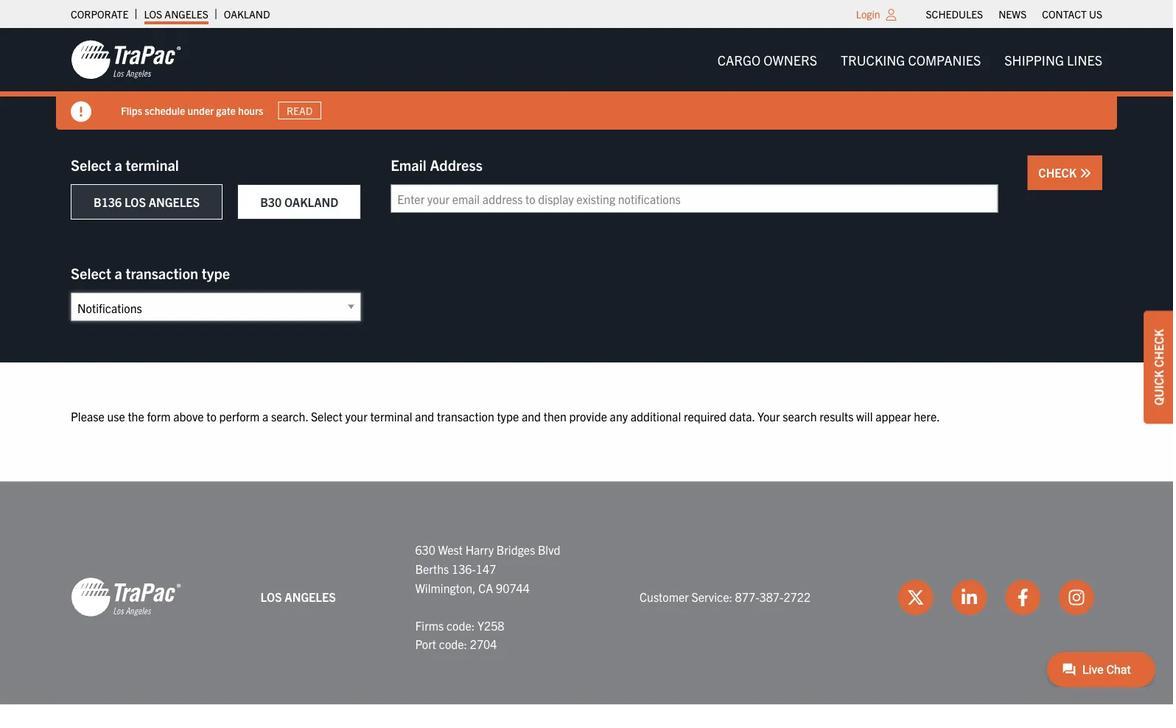 Task type: locate. For each thing, give the bounding box(es) containing it.
0 vertical spatial a
[[115, 155, 122, 174]]

1 horizontal spatial check
[[1152, 329, 1166, 368]]

check button
[[1028, 156, 1103, 190]]

0 vertical spatial los
[[144, 7, 162, 21]]

trucking companies link
[[829, 45, 993, 75]]

630 west harry bridges blvd berths 136-147 wilmington, ca 90744
[[415, 543, 561, 595]]

1 vertical spatial code:
[[439, 637, 468, 652]]

0 vertical spatial oakland
[[224, 7, 270, 21]]

please
[[71, 409, 105, 424]]

to
[[207, 409, 217, 424]]

here.
[[914, 409, 941, 424]]

wilmington,
[[415, 580, 476, 595]]

0 vertical spatial los angeles
[[144, 7, 209, 21]]

banner containing cargo owners
[[0, 28, 1174, 130]]

1 vertical spatial angeles
[[149, 195, 200, 209]]

los angeles
[[144, 7, 209, 21], [261, 590, 336, 605]]

menu bar
[[919, 4, 1111, 24], [706, 45, 1115, 75]]

2 and from the left
[[522, 409, 541, 424]]

flips schedule under gate hours
[[121, 104, 264, 117]]

code: up 2704
[[447, 618, 475, 633]]

solid image
[[71, 101, 91, 122]]

blvd
[[538, 543, 561, 557]]

type
[[202, 264, 230, 282], [497, 409, 519, 424]]

select for select a transaction type
[[71, 264, 111, 282]]

news
[[999, 7, 1027, 21]]

1 horizontal spatial transaction
[[437, 409, 495, 424]]

news link
[[999, 4, 1027, 24]]

0 horizontal spatial oakland
[[224, 7, 270, 21]]

berths
[[415, 562, 449, 576]]

oakland right b30
[[285, 195, 339, 209]]

a up 'b136'
[[115, 155, 122, 174]]

results
[[820, 409, 854, 424]]

quick check
[[1152, 329, 1166, 406]]

los
[[144, 7, 162, 21], [125, 195, 146, 209], [261, 590, 282, 605]]

cargo owners
[[718, 51, 818, 68]]

your
[[758, 409, 781, 424]]

then
[[544, 409, 567, 424]]

any
[[610, 409, 628, 424]]

terminal up b136 los angeles
[[126, 155, 179, 174]]

form
[[147, 409, 171, 424]]

and left then
[[522, 409, 541, 424]]

2 vertical spatial select
[[311, 409, 343, 424]]

0 vertical spatial check
[[1039, 165, 1080, 180]]

read link
[[278, 102, 321, 120]]

perform
[[219, 409, 260, 424]]

0 vertical spatial code:
[[447, 618, 475, 633]]

1 horizontal spatial type
[[497, 409, 519, 424]]

oakland
[[224, 7, 270, 21], [285, 195, 339, 209]]

los angeles image
[[71, 39, 181, 80], [71, 577, 181, 618]]

1 vertical spatial oakland
[[285, 195, 339, 209]]

1 vertical spatial los angeles
[[261, 590, 336, 605]]

0 horizontal spatial check
[[1039, 165, 1080, 180]]

0 horizontal spatial terminal
[[126, 155, 179, 174]]

menu bar containing schedules
[[919, 4, 1111, 24]]

additional
[[631, 409, 681, 424]]

angeles inside footer
[[285, 590, 336, 605]]

a down 'b136'
[[115, 264, 122, 282]]

1 vertical spatial transaction
[[437, 409, 495, 424]]

terminal
[[126, 155, 179, 174], [370, 409, 413, 424]]

0 horizontal spatial and
[[415, 409, 434, 424]]

the
[[128, 409, 144, 424]]

and
[[415, 409, 434, 424], [522, 409, 541, 424]]

check
[[1039, 165, 1080, 180], [1152, 329, 1166, 368]]

0 vertical spatial select
[[71, 155, 111, 174]]

select left your
[[311, 409, 343, 424]]

a for transaction
[[115, 264, 122, 282]]

select down 'b136'
[[71, 264, 111, 282]]

1 and from the left
[[415, 409, 434, 424]]

1 vertical spatial check
[[1152, 329, 1166, 368]]

cargo owners link
[[706, 45, 829, 75]]

menu bar down the light icon
[[706, 45, 1115, 75]]

0 vertical spatial angeles
[[165, 7, 209, 21]]

1 horizontal spatial los angeles
[[261, 590, 336, 605]]

select up 'b136'
[[71, 155, 111, 174]]

2 los angeles image from the top
[[71, 577, 181, 618]]

firms code:  y258 port code:  2704
[[415, 618, 505, 652]]

provide
[[570, 409, 607, 424]]

0 horizontal spatial los angeles
[[144, 7, 209, 21]]

menu bar inside banner
[[706, 45, 1115, 75]]

877-
[[736, 590, 760, 605]]

oakland right los angeles link
[[224, 7, 270, 21]]

menu bar up shipping
[[919, 4, 1111, 24]]

1 vertical spatial a
[[115, 264, 122, 282]]

footer
[[0, 482, 1174, 706]]

0 vertical spatial terminal
[[126, 155, 179, 174]]

2 vertical spatial angeles
[[285, 590, 336, 605]]

630
[[415, 543, 436, 557]]

1 vertical spatial type
[[497, 409, 519, 424]]

1 horizontal spatial terminal
[[370, 409, 413, 424]]

and right your
[[415, 409, 434, 424]]

1 horizontal spatial and
[[522, 409, 541, 424]]

0 horizontal spatial type
[[202, 264, 230, 282]]

a
[[115, 155, 122, 174], [115, 264, 122, 282], [263, 409, 269, 424]]

contact us
[[1043, 7, 1103, 21]]

banner
[[0, 28, 1174, 130]]

los angeles link
[[144, 4, 209, 24]]

shipping
[[1005, 51, 1065, 68]]

ca
[[479, 580, 494, 595]]

0 horizontal spatial transaction
[[126, 264, 198, 282]]

0 vertical spatial los angeles image
[[71, 39, 181, 80]]

b30 oakland
[[260, 195, 339, 209]]

1 vertical spatial select
[[71, 264, 111, 282]]

transaction
[[126, 264, 198, 282], [437, 409, 495, 424]]

0 vertical spatial transaction
[[126, 264, 198, 282]]

1 horizontal spatial oakland
[[285, 195, 339, 209]]

read
[[287, 104, 313, 117]]

appear
[[876, 409, 912, 424]]

code:
[[447, 618, 475, 633], [439, 637, 468, 652]]

1 vertical spatial los angeles image
[[71, 577, 181, 618]]

1 vertical spatial menu bar
[[706, 45, 1115, 75]]

a left search.
[[263, 409, 269, 424]]

service:
[[692, 590, 733, 605]]

flips
[[121, 104, 142, 117]]

b30
[[260, 195, 282, 209]]

contact
[[1043, 7, 1087, 21]]

menu bar containing cargo owners
[[706, 45, 1115, 75]]

Email Address email field
[[391, 184, 999, 213]]

hours
[[238, 104, 264, 117]]

0 vertical spatial type
[[202, 264, 230, 282]]

under
[[188, 104, 214, 117]]

angeles
[[165, 7, 209, 21], [149, 195, 200, 209], [285, 590, 336, 605]]

0 vertical spatial menu bar
[[919, 4, 1111, 24]]

above
[[173, 409, 204, 424]]

west
[[438, 543, 463, 557]]

code: right port
[[439, 637, 468, 652]]

companies
[[909, 51, 982, 68]]

firms
[[415, 618, 444, 633]]

terminal right your
[[370, 409, 413, 424]]

check inside button
[[1039, 165, 1080, 180]]

a for terminal
[[115, 155, 122, 174]]

select a terminal
[[71, 155, 179, 174]]



Task type: vqa. For each thing, say whether or not it's contained in the screenshot.
Los
yes



Task type: describe. For each thing, give the bounding box(es) containing it.
data.
[[730, 409, 755, 424]]

light image
[[887, 9, 897, 21]]

footer containing 630 west harry bridges blvd
[[0, 482, 1174, 706]]

387-
[[760, 590, 784, 605]]

2 vertical spatial los
[[261, 590, 282, 605]]

search.
[[271, 409, 308, 424]]

quick
[[1152, 370, 1166, 406]]

search
[[783, 409, 817, 424]]

cargo
[[718, 51, 761, 68]]

1 vertical spatial terminal
[[370, 409, 413, 424]]

email
[[391, 155, 427, 174]]

2704
[[470, 637, 497, 652]]

corporate link
[[71, 4, 129, 24]]

90744
[[496, 580, 530, 595]]

harry
[[466, 543, 494, 557]]

login
[[857, 7, 881, 21]]

lines
[[1068, 51, 1103, 68]]

los inside los angeles link
[[144, 7, 162, 21]]

schedules
[[926, 7, 984, 21]]

customer service: 877-387-2722
[[640, 590, 811, 605]]

1 vertical spatial los
[[125, 195, 146, 209]]

angeles inside los angeles link
[[165, 7, 209, 21]]

select a transaction type
[[71, 264, 230, 282]]

login link
[[857, 7, 881, 21]]

corporate
[[71, 7, 129, 21]]

owners
[[764, 51, 818, 68]]

2 vertical spatial a
[[263, 409, 269, 424]]

bridges
[[497, 543, 536, 557]]

will
[[857, 409, 873, 424]]

required
[[684, 409, 727, 424]]

oakland link
[[224, 4, 270, 24]]

shipping lines link
[[993, 45, 1115, 75]]

quick check link
[[1144, 311, 1174, 424]]

1 los angeles image from the top
[[71, 39, 181, 80]]

b136
[[94, 195, 122, 209]]

b136 los angeles
[[94, 195, 200, 209]]

gate
[[216, 104, 236, 117]]

trucking companies
[[841, 51, 982, 68]]

please use the form above to perform a search. select your terminal and transaction type and then provide any additional required data. your search results will appear here.
[[71, 409, 941, 424]]

shipping lines
[[1005, 51, 1103, 68]]

trucking
[[841, 51, 906, 68]]

contact us link
[[1043, 4, 1103, 24]]

136-
[[452, 562, 476, 576]]

email address
[[391, 155, 483, 174]]

2722
[[784, 590, 811, 605]]

solid image
[[1080, 167, 1092, 179]]

your
[[345, 409, 368, 424]]

us
[[1090, 7, 1103, 21]]

schedule
[[145, 104, 185, 117]]

147
[[476, 562, 496, 576]]

customer
[[640, 590, 689, 605]]

port
[[415, 637, 437, 652]]

y258
[[478, 618, 505, 633]]

use
[[107, 409, 125, 424]]

select for select a terminal
[[71, 155, 111, 174]]

address
[[430, 155, 483, 174]]

schedules link
[[926, 4, 984, 24]]



